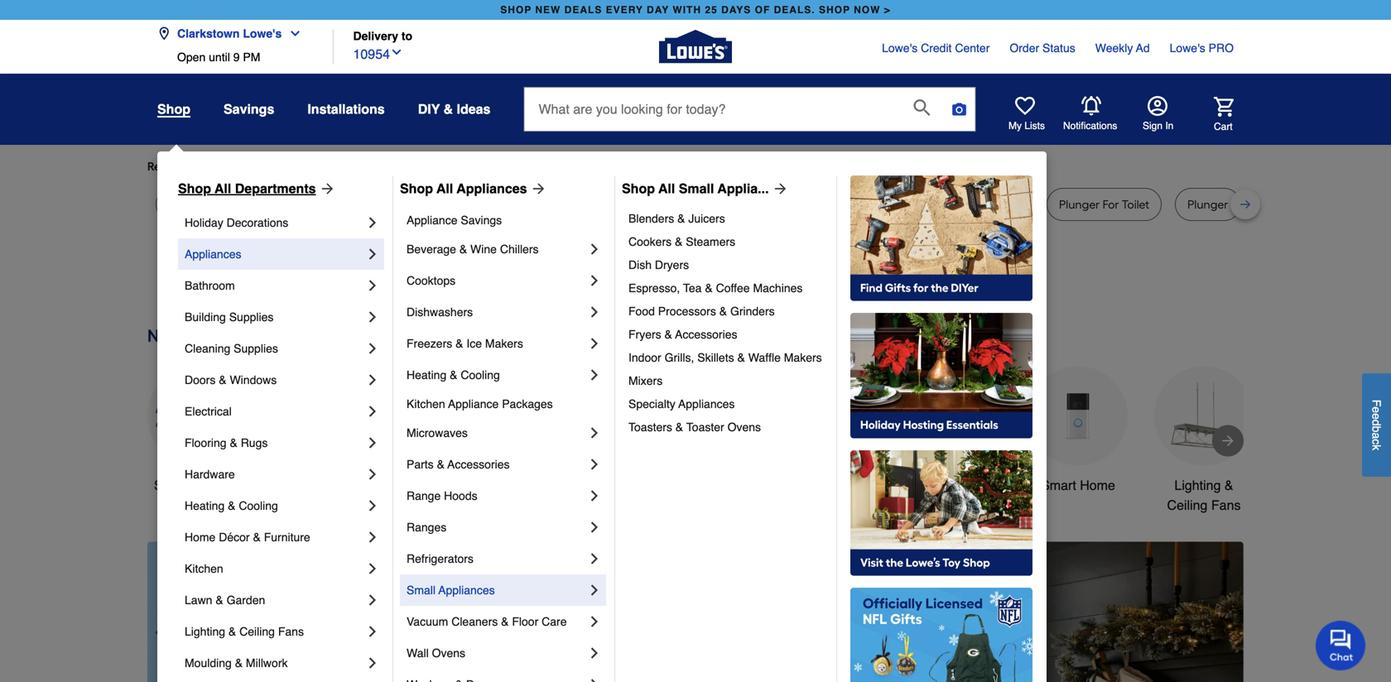 Task type: describe. For each thing, give the bounding box(es) containing it.
plunger for plunger for toilet
[[1060, 198, 1100, 212]]

& inside the lawn & garden link
[[216, 594, 223, 607]]

refrigerators
[[407, 553, 474, 566]]

vacuum cleaners & floor care link
[[407, 606, 587, 638]]

outdoor tools & equipment
[[779, 478, 874, 513]]

lawn & garden
[[185, 594, 265, 607]]

& inside lighting & ceiling fans 'button'
[[1225, 478, 1234, 493]]

shop for shop all departments
[[178, 181, 211, 196]]

parts & accessories
[[407, 458, 510, 471]]

appliances up appliance savings link
[[457, 181, 527, 196]]

0 vertical spatial makers
[[485, 337, 523, 350]]

0 horizontal spatial heating & cooling link
[[185, 490, 365, 522]]

>
[[885, 4, 891, 16]]

diy & ideas
[[418, 101, 491, 117]]

doors & windows link
[[185, 365, 365, 396]]

flooring
[[185, 437, 227, 450]]

delivery to
[[353, 29, 413, 43]]

mixers
[[629, 374, 663, 388]]

departments
[[235, 181, 316, 196]]

fryers
[[629, 328, 662, 341]]

hoods
[[444, 490, 478, 503]]

décor
[[219, 531, 250, 544]]

recommended searches for you heading
[[147, 158, 1244, 175]]

order status
[[1010, 41, 1076, 55]]

chevron right image for small appliances
[[587, 582, 603, 599]]

blenders & juicers link
[[629, 207, 825, 230]]

refrigerators link
[[407, 543, 587, 575]]

shop these last-minute gifts. $99 or less. quantities are limited and won't last. image
[[147, 542, 415, 683]]

dishwashers link
[[407, 297, 587, 328]]

home décor & furniture
[[185, 531, 310, 544]]

bathroom inside bathroom link
[[185, 279, 235, 292]]

indoor grills, skillets & waffle makers
[[629, 351, 822, 365]]

heating & cooling for leftmost the heating & cooling link
[[185, 500, 278, 513]]

chevron right image for parts & accessories
[[587, 457, 603, 473]]

0 horizontal spatial home
[[185, 531, 216, 544]]

wall ovens
[[407, 647, 466, 660]]

sign
[[1143, 120, 1163, 132]]

lowe's home improvement logo image
[[659, 10, 732, 83]]

drain snake
[[892, 198, 956, 212]]

installations button
[[308, 94, 385, 124]]

fans inside lighting & ceiling fans link
[[278, 626, 304, 639]]

home inside button
[[1081, 478, 1116, 493]]

chevron right image for bathroom
[[365, 278, 381, 294]]

& inside freezers & ice makers link
[[456, 337, 464, 350]]

ranges link
[[407, 512, 587, 543]]

2 e from the top
[[1371, 413, 1384, 420]]

to
[[402, 29, 413, 43]]

shop for shop all small applia...
[[622, 181, 655, 196]]

toasters & toaster ovens
[[629, 421, 761, 434]]

4 snake from the left
[[923, 198, 956, 212]]

christmas
[[545, 478, 605, 493]]

weekly
[[1096, 41, 1134, 55]]

lighting & ceiling fans link
[[185, 616, 365, 648]]

all for departments
[[215, 181, 231, 196]]

& inside lighting & ceiling fans link
[[229, 626, 236, 639]]

chevron right image for cleaning supplies
[[365, 341, 381, 357]]

chevron right image for range hoods
[[587, 488, 603, 505]]

floor
[[512, 616, 539, 629]]

chat invite button image
[[1316, 621, 1367, 671]]

plunger for plunger
[[1188, 198, 1229, 212]]

deals
[[565, 4, 603, 16]]

shop all appliances link
[[400, 179, 547, 199]]

smart
[[1042, 478, 1077, 493]]

2 snake from the left
[[649, 198, 681, 212]]

delivery
[[353, 29, 398, 43]]

windows
[[230, 374, 277, 387]]

kitchen appliance packages
[[407, 398, 553, 411]]

search image
[[914, 99, 931, 116]]

decorations for christmas
[[540, 498, 610, 513]]

my
[[1009, 120, 1022, 132]]

parts
[[407, 458, 434, 471]]

cookers & steamers link
[[629, 230, 825, 254]]

dish
[[629, 258, 652, 272]]

chevron right image for refrigerators
[[587, 551, 603, 568]]

& inside beverage & wine chillers link
[[460, 243, 467, 256]]

open until 9 pm
[[177, 51, 260, 64]]

& inside cookers & steamers "link"
[[675, 235, 683, 249]]

rugs
[[241, 437, 268, 450]]

cart button
[[1191, 97, 1234, 133]]

0 horizontal spatial lighting & ceiling fans
[[185, 626, 304, 639]]

kitchen for kitchen
[[185, 563, 223, 576]]

lists
[[1025, 120, 1046, 132]]

shop all small applia...
[[622, 181, 769, 196]]

blenders & juicers
[[629, 212, 726, 225]]

days
[[722, 4, 752, 16]]

shop button
[[157, 101, 191, 118]]

2 horizontal spatial arrow right image
[[1220, 433, 1237, 449]]

searches
[[230, 159, 278, 174]]

steamers
[[686, 235, 736, 249]]

& inside outdoor tools & equipment
[[865, 478, 874, 493]]

savings button
[[224, 94, 275, 124]]

& inside home décor & furniture link
[[253, 531, 261, 544]]

chevron right image for hardware
[[365, 466, 381, 483]]

chevron right image for cooktops
[[587, 273, 603, 289]]

ad
[[1137, 41, 1150, 55]]

appliances up toaster
[[679, 398, 735, 411]]

4 toilet from the left
[[1122, 198, 1150, 212]]

lowe's credit center
[[882, 41, 990, 55]]

deals
[[206, 478, 240, 493]]

specialty appliances
[[629, 398, 735, 411]]

chevron right image for freezers & ice makers
[[587, 336, 603, 352]]

moulding & millwork link
[[185, 648, 365, 679]]

wine
[[471, 243, 497, 256]]

smart home button
[[1029, 367, 1128, 496]]

lowe's for lowe's pro
[[1170, 41, 1206, 55]]

holiday hosting essentials. image
[[851, 313, 1033, 439]]

chevron right image for lighting & ceiling fans
[[365, 624, 381, 640]]

recommended
[[147, 159, 227, 174]]

location image
[[157, 27, 171, 40]]

& inside the 'flooring & rugs' link
[[230, 437, 238, 450]]

chevron right image for building supplies
[[365, 309, 381, 326]]

lowe's home improvement lists image
[[1016, 96, 1036, 116]]

f e e d b a c k button
[[1363, 373, 1392, 477]]

shop for shop all appliances
[[400, 181, 433, 196]]

f e e d b a c k
[[1371, 400, 1384, 451]]

shop for shop all deals
[[154, 478, 185, 493]]

supplies for building supplies
[[229, 311, 274, 324]]

espresso, tea & coffee machines
[[629, 282, 803, 295]]

coffee
[[716, 282, 750, 295]]

toasters & toaster ovens link
[[629, 416, 825, 439]]

50 percent off all artificial christmas trees, holiday lights and more. image
[[442, 542, 1244, 683]]

ceiling inside lighting & ceiling fans
[[1168, 498, 1208, 513]]

building supplies
[[185, 311, 274, 324]]

tools inside button
[[434, 478, 465, 493]]

kitchen appliance packages link
[[407, 391, 603, 418]]

christmas decorations button
[[525, 367, 625, 516]]

vacuum
[[407, 616, 448, 629]]

cleaners
[[452, 616, 498, 629]]

& inside the indoor grills, skillets & waffle makers "link"
[[738, 351, 746, 365]]

k
[[1371, 445, 1384, 451]]

small appliances link
[[407, 575, 587, 606]]

small inside "link"
[[679, 181, 715, 196]]

flooring & rugs
[[185, 437, 268, 450]]

chevron right image for ranges
[[587, 519, 603, 536]]

accessories for fryers & accessories
[[676, 328, 738, 341]]

shop all small applia... link
[[622, 179, 789, 199]]

2 plumbing from the left
[[719, 198, 769, 212]]

millwork
[[246, 657, 288, 670]]

& inside "espresso, tea & coffee machines" link
[[705, 282, 713, 295]]

cleaning supplies
[[185, 342, 278, 355]]

chevron right image for moulding & millwork
[[365, 655, 381, 672]]

2 toilet from the left
[[827, 198, 854, 212]]

chevron down image inside 10954 button
[[390, 46, 403, 59]]

indoor
[[629, 351, 662, 365]]

lowe's home improvement account image
[[1148, 96, 1168, 116]]

shop all departments link
[[178, 179, 336, 199]]

skillets
[[698, 351, 735, 365]]

cooling for leftmost the heating & cooling link
[[239, 500, 278, 513]]

dryers
[[655, 258, 689, 272]]

& inside 'blenders & juicers' link
[[678, 212, 686, 225]]

toasters
[[629, 421, 673, 434]]

new deals every day during 25 days of deals image
[[147, 322, 1244, 350]]



Task type: locate. For each thing, give the bounding box(es) containing it.
cart
[[1215, 121, 1233, 132]]

day
[[647, 4, 670, 16]]

status
[[1043, 41, 1076, 55]]

1 horizontal spatial savings
[[461, 214, 502, 227]]

decorations for holiday
[[227, 216, 289, 229]]

1 horizontal spatial plunger
[[1188, 198, 1229, 212]]

0 horizontal spatial tools
[[434, 478, 465, 493]]

0 horizontal spatial lowe's
[[243, 27, 282, 40]]

toilet down "sign"
[[1122, 198, 1150, 212]]

0 vertical spatial shop
[[157, 101, 191, 117]]

1 horizontal spatial shop
[[400, 181, 433, 196]]

toaster
[[687, 421, 725, 434]]

lowe's left 'pro'
[[1170, 41, 1206, 55]]

chillers
[[500, 243, 539, 256]]

decorations inside button
[[540, 498, 610, 513]]

espresso,
[[629, 282, 680, 295]]

chevron right image for heating & cooling
[[365, 498, 381, 514]]

e up b
[[1371, 413, 1384, 420]]

1 vertical spatial heating
[[185, 500, 225, 513]]

& inside moulding & millwork link
[[235, 657, 243, 670]]

specialty appliances link
[[629, 393, 825, 416]]

home left the décor
[[185, 531, 216, 544]]

tools up equipment
[[831, 478, 862, 493]]

kitchen up lawn
[[185, 563, 223, 576]]

arrow right image inside shop all appliances link
[[527, 181, 547, 197]]

snake up blenders & juicers
[[649, 198, 681, 212]]

& inside food processors & grinders link
[[720, 305, 727, 318]]

ceiling inside lighting & ceiling fans link
[[240, 626, 275, 639]]

3 toilet from the left
[[994, 198, 1022, 212]]

& inside vacuum cleaners & floor care link
[[501, 616, 509, 629]]

0 horizontal spatial savings
[[224, 101, 275, 117]]

& inside toasters & toaster ovens link
[[676, 421, 684, 434]]

food processors & grinders
[[629, 305, 775, 318]]

notifications
[[1064, 120, 1118, 132]]

1 e from the top
[[1371, 407, 1384, 413]]

supplies up cleaning supplies
[[229, 311, 274, 324]]

1 vertical spatial kitchen
[[185, 563, 223, 576]]

machines
[[753, 282, 803, 295]]

3 snake from the left
[[772, 198, 805, 212]]

1 horizontal spatial bathroom
[[924, 478, 982, 493]]

plumbing down applia...
[[719, 198, 769, 212]]

clarkstown lowe's
[[177, 27, 282, 40]]

snake right drain
[[923, 198, 956, 212]]

heating & cooling for the rightmost the heating & cooling link
[[407, 369, 500, 382]]

arrow right image
[[316, 181, 336, 197]]

chevron right image for microwaves
[[587, 425, 603, 442]]

home décor & furniture link
[[185, 522, 365, 553]]

1 shop from the left
[[178, 181, 211, 196]]

range hoods
[[407, 490, 478, 503]]

0 vertical spatial lighting & ceiling fans
[[1168, 478, 1241, 513]]

chevron right image for vacuum cleaners & floor care
[[587, 614, 603, 630]]

1 horizontal spatial fans
[[1212, 498, 1241, 513]]

9
[[233, 51, 240, 64]]

0 vertical spatial chevron down image
[[282, 27, 302, 40]]

for inside heading
[[281, 159, 296, 174]]

equipment
[[795, 498, 859, 513]]

shop left deals
[[154, 478, 185, 493]]

heating & cooling down freezers & ice makers
[[407, 369, 500, 382]]

kitchen for kitchen appliance packages
[[407, 398, 445, 411]]

sign in
[[1143, 120, 1174, 132]]

with
[[673, 4, 702, 16]]

0 vertical spatial small
[[679, 181, 715, 196]]

lighting & ceiling fans
[[1168, 478, 1241, 513], [185, 626, 304, 639]]

chevron right image for doors & windows
[[365, 372, 381, 389]]

0 vertical spatial lighting
[[1175, 478, 1222, 493]]

1 horizontal spatial tools
[[831, 478, 862, 493]]

1 vertical spatial supplies
[[234, 342, 278, 355]]

kitchen link
[[185, 553, 365, 585]]

snake up cookers & steamers "link" at the top of page
[[772, 198, 805, 212]]

pro
[[1209, 41, 1234, 55]]

& inside fryers & accessories link
[[665, 328, 673, 341]]

heating down the freezers
[[407, 369, 447, 382]]

chevron right image for appliances
[[365, 246, 381, 263]]

home
[[1081, 478, 1116, 493], [185, 531, 216, 544]]

heating & cooling link up furniture on the left bottom of page
[[185, 490, 365, 522]]

arrow right image for shop all small applia...
[[769, 181, 789, 197]]

diy
[[418, 101, 440, 117]]

cooling up home décor & furniture
[[239, 500, 278, 513]]

order
[[1010, 41, 1040, 55]]

lowe's pro link
[[1170, 40, 1234, 56]]

heating & cooling link up kitchen appliance packages
[[407, 360, 587, 391]]

10954
[[353, 46, 390, 62]]

tools button
[[399, 367, 499, 496]]

1 vertical spatial shop
[[154, 478, 185, 493]]

25
[[705, 4, 718, 16]]

my lists
[[1009, 120, 1046, 132]]

plunger for toilet
[[1060, 198, 1150, 212]]

arrow right image for shop all appliances
[[527, 181, 547, 197]]

fryers & accessories
[[629, 328, 738, 341]]

juicers
[[689, 212, 726, 225]]

2 horizontal spatial shop
[[622, 181, 655, 196]]

open
[[177, 51, 206, 64]]

fryers & accessories link
[[629, 323, 825, 346]]

0 horizontal spatial plunger
[[1060, 198, 1100, 212]]

all for deals
[[188, 478, 203, 493]]

all for small
[[659, 181, 675, 196]]

officially licensed n f l gifts. shop now. image
[[851, 588, 1033, 683]]

care
[[542, 616, 567, 629]]

savings down pm
[[224, 101, 275, 117]]

1 horizontal spatial accessories
[[676, 328, 738, 341]]

cooling
[[461, 369, 500, 382], [239, 500, 278, 513]]

0 horizontal spatial makers
[[485, 337, 523, 350]]

range hoods link
[[407, 481, 587, 512]]

0 horizontal spatial shop
[[501, 4, 532, 16]]

2 shop from the left
[[819, 4, 851, 16]]

appliance savings link
[[407, 207, 603, 234]]

1 vertical spatial heating & cooling
[[185, 500, 278, 513]]

arrow right image inside shop all small applia... "link"
[[769, 181, 789, 197]]

0 vertical spatial savings
[[224, 101, 275, 117]]

shop for shop
[[157, 101, 191, 117]]

1 vertical spatial cooling
[[239, 500, 278, 513]]

center
[[956, 41, 990, 55]]

0 vertical spatial decorations
[[227, 216, 289, 229]]

& inside parts & accessories link
[[437, 458, 445, 471]]

shop all deals button
[[147, 367, 247, 496]]

& inside diy & ideas button
[[444, 101, 453, 117]]

tools inside outdoor tools & equipment
[[831, 478, 862, 493]]

accessories down food processors & grinders
[[676, 328, 738, 341]]

shop inside button
[[154, 478, 185, 493]]

doors & windows
[[185, 374, 277, 387]]

0 horizontal spatial decorations
[[227, 216, 289, 229]]

chevron right image for flooring & rugs
[[365, 435, 381, 452]]

accessories for parts & accessories
[[448, 458, 510, 471]]

0 horizontal spatial lighting
[[185, 626, 225, 639]]

ranges
[[407, 521, 447, 534]]

chevron right image for lawn & garden
[[365, 592, 381, 609]]

0 horizontal spatial ovens
[[432, 647, 466, 660]]

lighting inside lighting & ceiling fans
[[1175, 478, 1222, 493]]

0 vertical spatial ceiling
[[1168, 498, 1208, 513]]

flooring & rugs link
[[185, 428, 365, 459]]

0 horizontal spatial plumbing
[[424, 198, 475, 212]]

snake down shop all appliances
[[370, 198, 402, 212]]

accessories up range hoods link
[[448, 458, 510, 471]]

moulding
[[185, 657, 232, 670]]

ovens down specialty appliances link
[[728, 421, 761, 434]]

1 horizontal spatial makers
[[784, 351, 822, 365]]

0 horizontal spatial fans
[[278, 626, 304, 639]]

e
[[1371, 407, 1384, 413], [1371, 413, 1384, 420]]

chevron right image for dishwashers
[[587, 304, 603, 321]]

0 vertical spatial kitchen
[[407, 398, 445, 411]]

lowe's left credit
[[882, 41, 918, 55]]

3 shop from the left
[[622, 181, 655, 196]]

savings up wine
[[461, 214, 502, 227]]

chevron right image
[[365, 215, 381, 231], [365, 278, 381, 294], [587, 304, 603, 321], [587, 336, 603, 352], [365, 341, 381, 357], [587, 367, 603, 384], [365, 372, 381, 389], [365, 435, 381, 452], [365, 466, 381, 483], [587, 519, 603, 536], [587, 551, 603, 568], [587, 582, 603, 599], [365, 624, 381, 640], [587, 645, 603, 662], [365, 655, 381, 672]]

chevron down image inside clarkstown lowe's button
[[282, 27, 302, 40]]

supplies for cleaning supplies
[[234, 342, 278, 355]]

chevron right image for heating & cooling
[[587, 367, 603, 384]]

lowe's up pm
[[243, 27, 282, 40]]

1 vertical spatial chevron down image
[[390, 46, 403, 59]]

shop up blenders
[[622, 181, 655, 196]]

fans inside lighting & ceiling fans
[[1212, 498, 1241, 513]]

decorations down shop all departments link
[[227, 216, 289, 229]]

1 horizontal spatial lowe's
[[882, 41, 918, 55]]

0 horizontal spatial heating & cooling
[[185, 500, 278, 513]]

1 horizontal spatial lighting & ceiling fans
[[1168, 478, 1241, 513]]

0 horizontal spatial bathroom
[[185, 279, 235, 292]]

camera image
[[951, 101, 968, 118]]

clarkstown lowe's button
[[157, 17, 308, 51]]

0 horizontal spatial accessories
[[448, 458, 510, 471]]

1 horizontal spatial ceiling
[[1168, 498, 1208, 513]]

beverage
[[407, 243, 456, 256]]

recommended searches for you
[[147, 159, 318, 174]]

0 vertical spatial home
[[1081, 478, 1116, 493]]

0 vertical spatial heating & cooling link
[[407, 360, 587, 391]]

ovens right wall
[[432, 647, 466, 660]]

kitchen
[[407, 398, 445, 411], [185, 563, 223, 576]]

0 vertical spatial appliance
[[407, 214, 458, 227]]

1 vertical spatial savings
[[461, 214, 502, 227]]

grills,
[[665, 351, 695, 365]]

0 vertical spatial supplies
[[229, 311, 274, 324]]

appliances up cleaners
[[439, 584, 495, 597]]

all up 'auger'
[[215, 181, 231, 196]]

1 vertical spatial accessories
[[448, 458, 510, 471]]

toilet up holiday
[[168, 198, 196, 212]]

1 horizontal spatial plumbing
[[719, 198, 769, 212]]

1 vertical spatial makers
[[784, 351, 822, 365]]

0 horizontal spatial ceiling
[[240, 626, 275, 639]]

1 vertical spatial lighting
[[185, 626, 225, 639]]

decorations down christmas
[[540, 498, 610, 513]]

& inside doors & windows link
[[219, 374, 227, 387]]

1 horizontal spatial home
[[1081, 478, 1116, 493]]

all up blenders & juicers
[[659, 181, 675, 196]]

small down recommended searches for you heading
[[679, 181, 715, 196]]

1 horizontal spatial shop
[[819, 4, 851, 16]]

sign in button
[[1143, 96, 1174, 133]]

1 horizontal spatial cooling
[[461, 369, 500, 382]]

lowe's home improvement cart image
[[1215, 97, 1234, 117]]

freezers & ice makers
[[407, 337, 523, 350]]

applia...
[[718, 181, 769, 196]]

Search Query text field
[[525, 88, 901, 131]]

chevron right image for holiday decorations
[[365, 215, 381, 231]]

food processors & grinders link
[[629, 300, 825, 323]]

1 horizontal spatial decorations
[[540, 498, 610, 513]]

chevron right image for wall ovens
[[587, 645, 603, 662]]

1 horizontal spatial kitchen
[[407, 398, 445, 411]]

chevron right image for beverage & wine chillers
[[587, 241, 603, 258]]

cooling up kitchen appliance packages
[[461, 369, 500, 382]]

cooling for the rightmost the heating & cooling link
[[461, 369, 500, 382]]

1 plunger from the left
[[1060, 198, 1100, 212]]

1 horizontal spatial heating & cooling link
[[407, 360, 587, 391]]

0 horizontal spatial cooling
[[239, 500, 278, 513]]

shop inside "link"
[[622, 181, 655, 196]]

all for appliances
[[437, 181, 453, 196]]

1 vertical spatial appliance
[[448, 398, 499, 411]]

None search field
[[524, 87, 976, 147]]

0 horizontal spatial shop
[[178, 181, 211, 196]]

shop up toilet auger
[[178, 181, 211, 196]]

1 vertical spatial ceiling
[[240, 626, 275, 639]]

all inside "link"
[[659, 181, 675, 196]]

2 shop from the left
[[400, 181, 433, 196]]

tools down parts & accessories
[[434, 478, 465, 493]]

0 horizontal spatial small
[[407, 584, 436, 597]]

0 vertical spatial fans
[[1212, 498, 1241, 513]]

all up snake for plumbing
[[437, 181, 453, 196]]

0 vertical spatial accessories
[[676, 328, 738, 341]]

plunger down notifications
[[1060, 198, 1100, 212]]

appliances link
[[185, 239, 365, 270]]

chevron down image
[[282, 27, 302, 40], [390, 46, 403, 59]]

toilet left drain
[[827, 198, 854, 212]]

e up d
[[1371, 407, 1384, 413]]

grinders
[[731, 305, 775, 318]]

electrical link
[[185, 396, 365, 428]]

shop up snake for plumbing
[[400, 181, 433, 196]]

arrow right image
[[527, 181, 547, 197], [769, 181, 789, 197], [1220, 433, 1237, 449]]

shop down open
[[157, 101, 191, 117]]

fans
[[1212, 498, 1241, 513], [278, 626, 304, 639]]

2 tools from the left
[[831, 478, 862, 493]]

shop new deals every day with 25 days of deals. shop now > link
[[497, 0, 895, 20]]

lighting & ceiling fans inside 'button'
[[1168, 478, 1241, 513]]

makers inside "link"
[[784, 351, 822, 365]]

0 vertical spatial heating
[[407, 369, 447, 382]]

microwaves link
[[407, 418, 587, 449]]

makers right waffle
[[784, 351, 822, 365]]

toilet down my
[[994, 198, 1022, 212]]

chevron right image
[[587, 241, 603, 258], [365, 246, 381, 263], [587, 273, 603, 289], [365, 309, 381, 326], [365, 403, 381, 420], [587, 425, 603, 442], [587, 457, 603, 473], [587, 488, 603, 505], [365, 498, 381, 514], [365, 529, 381, 546], [365, 561, 381, 577], [365, 592, 381, 609], [587, 614, 603, 630], [587, 677, 603, 683]]

0 horizontal spatial kitchen
[[185, 563, 223, 576]]

0 vertical spatial bathroom
[[185, 279, 235, 292]]

d
[[1371, 420, 1384, 426]]

outdoor
[[779, 478, 827, 493]]

1 shop from the left
[[501, 4, 532, 16]]

1 vertical spatial heating & cooling link
[[185, 490, 365, 522]]

1 horizontal spatial arrow right image
[[769, 181, 789, 197]]

chevron right image for electrical
[[365, 403, 381, 420]]

lowe's inside button
[[243, 27, 282, 40]]

shop
[[501, 4, 532, 16], [819, 4, 851, 16]]

appliance up microwaves link
[[448, 398, 499, 411]]

2 plunger from the left
[[1188, 198, 1229, 212]]

heating & cooling down deals
[[185, 500, 278, 513]]

1 vertical spatial bathroom
[[924, 478, 982, 493]]

1 vertical spatial home
[[185, 531, 216, 544]]

bathroom inside bathroom button
[[924, 478, 982, 493]]

0 horizontal spatial heating
[[185, 500, 225, 513]]

beverage & wine chillers
[[407, 243, 539, 256]]

kitchen up microwaves
[[407, 398, 445, 411]]

1 horizontal spatial ovens
[[728, 421, 761, 434]]

0 vertical spatial heating & cooling
[[407, 369, 500, 382]]

home right smart at the bottom of the page
[[1081, 478, 1116, 493]]

10954 button
[[353, 43, 403, 64]]

1 vertical spatial decorations
[[540, 498, 610, 513]]

1 horizontal spatial heating
[[407, 369, 447, 382]]

0 horizontal spatial arrow right image
[[527, 181, 547, 197]]

espresso, tea & coffee machines link
[[629, 277, 825, 300]]

visit the lowe's toy shop. image
[[851, 451, 1033, 577]]

all inside button
[[188, 478, 203, 493]]

appliances down holiday
[[185, 248, 242, 261]]

ceiling
[[1168, 498, 1208, 513], [240, 626, 275, 639]]

lowe's wishes you and your family a happy hanukkah. image
[[147, 264, 1244, 306]]

1 horizontal spatial heating & cooling
[[407, 369, 500, 382]]

find gifts for the diyer. image
[[851, 176, 1033, 302]]

chevron right image for home décor & furniture
[[365, 529, 381, 546]]

plunger
[[1060, 198, 1100, 212], [1188, 198, 1229, 212]]

holiday
[[185, 216, 223, 229]]

1 vertical spatial fans
[[278, 626, 304, 639]]

supplies up windows
[[234, 342, 278, 355]]

appliance down snake for plumbing
[[407, 214, 458, 227]]

ovens inside 'link'
[[432, 647, 466, 660]]

lowe's home improvement notification center image
[[1082, 96, 1102, 116]]

1 vertical spatial lighting & ceiling fans
[[185, 626, 304, 639]]

1 snake from the left
[[370, 198, 402, 212]]

all left deals
[[188, 478, 203, 493]]

1 vertical spatial small
[[407, 584, 436, 597]]

savings
[[224, 101, 275, 117], [461, 214, 502, 227]]

1 horizontal spatial small
[[679, 181, 715, 196]]

1 horizontal spatial lighting
[[1175, 478, 1222, 493]]

shop left now
[[819, 4, 851, 16]]

plumbing up appliance savings
[[424, 198, 475, 212]]

1 plumbing from the left
[[424, 198, 475, 212]]

drain
[[892, 198, 921, 212]]

of
[[755, 4, 771, 16]]

cleaning supplies link
[[185, 333, 365, 365]]

1 tools from the left
[[434, 478, 465, 493]]

0 vertical spatial cooling
[[461, 369, 500, 382]]

lowe's credit center link
[[882, 40, 990, 56]]

chevron right image for kitchen
[[365, 561, 381, 577]]

small up vacuum
[[407, 584, 436, 597]]

heating & cooling link
[[407, 360, 587, 391], [185, 490, 365, 522]]

shop left new
[[501, 4, 532, 16]]

doors
[[185, 374, 216, 387]]

1 horizontal spatial chevron down image
[[390, 46, 403, 59]]

0 vertical spatial ovens
[[728, 421, 761, 434]]

plunger down cart
[[1188, 198, 1229, 212]]

1 vertical spatial ovens
[[432, 647, 466, 660]]

heating down shop all deals
[[185, 500, 225, 513]]

in
[[1166, 120, 1174, 132]]

auger
[[199, 198, 231, 212]]

0 horizontal spatial chevron down image
[[282, 27, 302, 40]]

makers right ice
[[485, 337, 523, 350]]

toilet auger
[[168, 198, 231, 212]]

2 horizontal spatial lowe's
[[1170, 41, 1206, 55]]

1 toilet from the left
[[168, 198, 196, 212]]

lowe's for lowe's credit center
[[882, 41, 918, 55]]



Task type: vqa. For each thing, say whether or not it's contained in the screenshot.
camera image
yes



